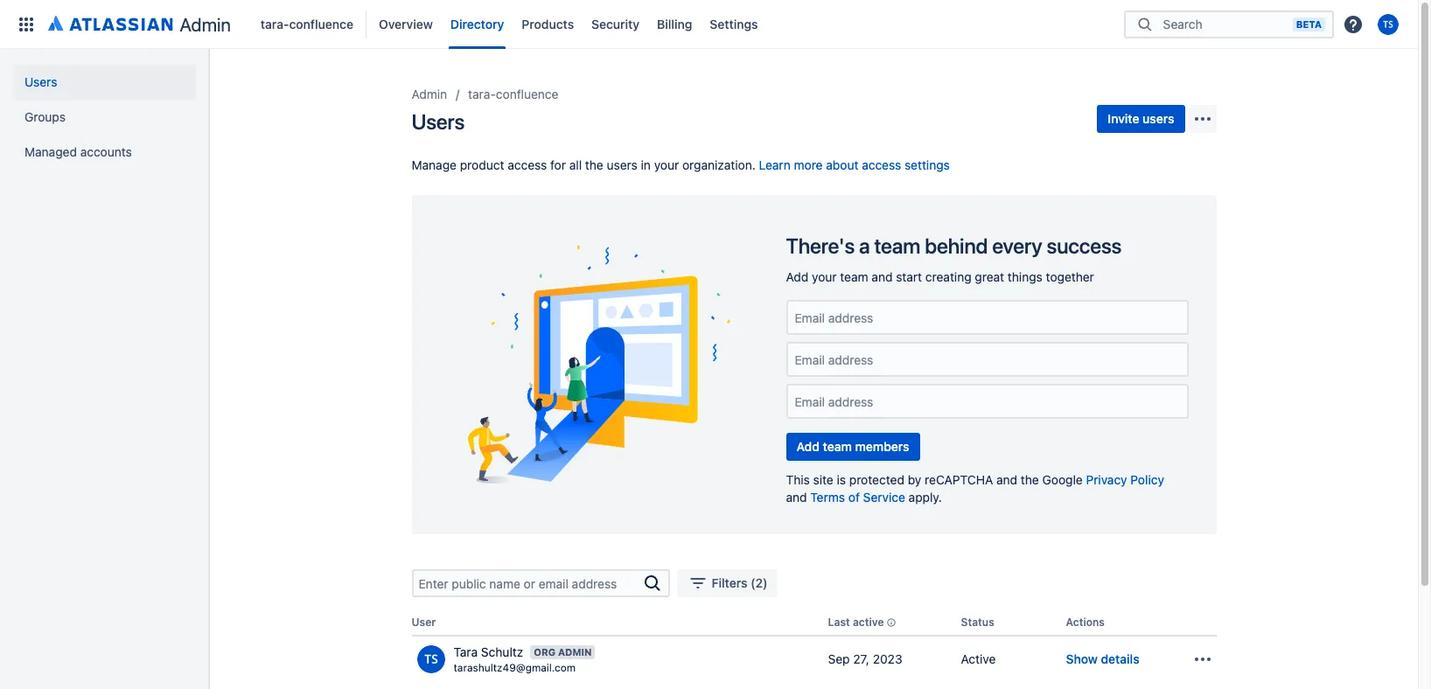 Task type: vqa. For each thing, say whether or not it's contained in the screenshot.
Users to the bottom
yes



Task type: describe. For each thing, give the bounding box(es) containing it.
1 access from the left
[[508, 158, 547, 172]]

1 vertical spatial users
[[412, 109, 465, 134]]

settings
[[710, 16, 758, 31]]

org
[[534, 647, 556, 658]]

info image
[[884, 616, 898, 630]]

learn
[[759, 158, 791, 172]]

global navigation element
[[11, 0, 1125, 49]]

this
[[786, 473, 810, 487]]

confluence inside "global navigation" element
[[289, 16, 354, 31]]

2 access from the left
[[862, 158, 902, 172]]

organization.
[[683, 158, 756, 172]]

learn more about access settings link
[[759, 158, 950, 172]]

about
[[826, 158, 859, 172]]

2023
[[873, 652, 903, 667]]

show details link
[[1066, 651, 1140, 669]]

there's a team behind every success
[[786, 234, 1122, 258]]

terms
[[811, 490, 845, 505]]

1 vertical spatial your
[[812, 270, 837, 284]]

last
[[828, 616, 850, 629]]

show details
[[1066, 652, 1140, 667]]

products link
[[517, 10, 579, 38]]

sep
[[828, 652, 850, 667]]

members
[[855, 439, 910, 454]]

start
[[896, 270, 923, 284]]

Enter public name or email address text field
[[414, 571, 642, 596]]

there's
[[786, 234, 855, 258]]

product
[[460, 158, 505, 172]]

tara
[[454, 645, 478, 660]]

behind
[[925, 234, 988, 258]]

this site is protected by recaptcha and the google privacy policy and terms of service apply.
[[786, 473, 1165, 505]]

accounts
[[80, 144, 132, 159]]

terms of service link
[[811, 490, 906, 505]]

add your team and start creating great things together
[[786, 270, 1095, 284]]

all
[[570, 158, 582, 172]]

privacy
[[1087, 473, 1128, 487]]

active
[[853, 616, 884, 629]]

policy
[[1131, 473, 1165, 487]]

admin inside "global navigation" element
[[180, 14, 231, 35]]

is
[[837, 473, 846, 487]]

3 email address email field from the top
[[793, 393, 1182, 410]]

creating
[[926, 270, 972, 284]]

show
[[1066, 652, 1098, 667]]

2 email address email field from the top
[[793, 351, 1182, 368]]

filters
[[712, 576, 748, 591]]

settings
[[905, 158, 950, 172]]

actions
[[1066, 616, 1105, 629]]

admin
[[558, 647, 592, 658]]

overview
[[379, 16, 433, 31]]

the inside this site is protected by recaptcha and the google privacy policy and terms of service apply.
[[1021, 473, 1040, 487]]

users inside button
[[1143, 111, 1175, 126]]

1 vertical spatial tara-confluence link
[[468, 84, 559, 105]]

tara-confluence inside "global navigation" element
[[261, 16, 354, 31]]

1 horizontal spatial and
[[872, 270, 893, 284]]

27,
[[854, 652, 870, 667]]

team inside button
[[823, 439, 852, 454]]

more
[[794, 158, 823, 172]]

team for behind
[[875, 234, 921, 258]]

1 vertical spatial users
[[607, 158, 638, 172]]



Task type: locate. For each thing, give the bounding box(es) containing it.
last active
[[828, 616, 884, 629]]

add inside button
[[797, 439, 820, 454]]

0 horizontal spatial admin link
[[42, 10, 238, 38]]

the left google
[[1021, 473, 1040, 487]]

0 horizontal spatial the
[[585, 158, 604, 172]]

0 horizontal spatial tara-confluence link
[[255, 10, 359, 38]]

add for add team members
[[797, 439, 820, 454]]

security link
[[586, 10, 645, 38]]

great
[[975, 270, 1005, 284]]

of
[[849, 490, 860, 505]]

and
[[872, 270, 893, 284], [997, 473, 1018, 487], [786, 490, 807, 505]]

1 vertical spatial email address email field
[[793, 351, 1182, 368]]

0 vertical spatial admin link
[[42, 10, 238, 38]]

billing link
[[652, 10, 698, 38]]

tara- for the topmost the tara-confluence link
[[261, 16, 289, 31]]

2 horizontal spatial and
[[997, 473, 1018, 487]]

1 horizontal spatial tara-
[[468, 87, 496, 102]]

tara-
[[261, 16, 289, 31], [468, 87, 496, 102]]

users up groups
[[25, 74, 57, 89]]

1 horizontal spatial users
[[1143, 111, 1175, 126]]

service
[[864, 490, 906, 505]]

privacy policy link
[[1087, 473, 1165, 487]]

1 horizontal spatial confluence
[[496, 87, 559, 102]]

manage
[[412, 158, 457, 172]]

0 horizontal spatial your
[[654, 158, 679, 172]]

confluence
[[289, 16, 354, 31], [496, 87, 559, 102]]

by
[[908, 473, 922, 487]]

2 vertical spatial team
[[823, 439, 852, 454]]

things
[[1008, 270, 1043, 284]]

security
[[592, 16, 640, 31]]

0 vertical spatial users
[[25, 74, 57, 89]]

users left in
[[607, 158, 638, 172]]

sep 27, 2023
[[828, 652, 903, 667]]

add up this
[[797, 439, 820, 454]]

0 horizontal spatial users
[[25, 74, 57, 89]]

0 horizontal spatial and
[[786, 490, 807, 505]]

your right in
[[654, 158, 679, 172]]

tara- for bottommost the tara-confluence link
[[468, 87, 496, 102]]

filters (2)
[[712, 576, 768, 591]]

atlassian image
[[48, 12, 173, 33], [48, 12, 173, 33]]

help icon image
[[1343, 14, 1364, 35]]

settings link
[[705, 10, 764, 38]]

1 vertical spatial the
[[1021, 473, 1040, 487]]

managed accounts
[[25, 144, 132, 159]]

1 vertical spatial admin link
[[412, 84, 447, 105]]

users link
[[14, 65, 196, 100]]

tara-confluence link
[[255, 10, 359, 38], [468, 84, 559, 105]]

1 vertical spatial tara-
[[468, 87, 496, 102]]

and left start
[[872, 270, 893, 284]]

tarashultz49@gmail.com
[[454, 661, 576, 675]]

directory link
[[445, 10, 510, 38]]

and down this
[[786, 490, 807, 505]]

groups link
[[14, 100, 196, 135]]

invite users button
[[1098, 105, 1185, 133]]

team for and
[[840, 270, 869, 284]]

tara schultz
[[454, 645, 524, 660]]

status
[[961, 616, 995, 629]]

a
[[859, 234, 870, 258]]

0 vertical spatial team
[[875, 234, 921, 258]]

access right about
[[862, 158, 902, 172]]

schultz
[[481, 645, 524, 660]]

managed accounts link
[[14, 135, 196, 170]]

confluence left overview
[[289, 16, 354, 31]]

admin up toggle navigation icon
[[180, 14, 231, 35]]

2 vertical spatial and
[[786, 490, 807, 505]]

0 horizontal spatial admin
[[180, 14, 231, 35]]

filters (2) button
[[677, 570, 778, 598]]

1 email address email field from the top
[[793, 309, 1182, 326]]

1 vertical spatial admin
[[412, 87, 447, 102]]

add down there's
[[786, 270, 809, 284]]

site
[[814, 473, 834, 487]]

groups
[[25, 109, 66, 124]]

overview link
[[374, 10, 438, 38]]

success
[[1047, 234, 1122, 258]]

search icon image
[[1135, 15, 1156, 33]]

0 vertical spatial confluence
[[289, 16, 354, 31]]

and right 'recaptcha'
[[997, 473, 1018, 487]]

0 vertical spatial tara-confluence link
[[255, 10, 359, 38]]

1 horizontal spatial admin
[[412, 87, 447, 102]]

team
[[875, 234, 921, 258], [840, 270, 869, 284], [823, 439, 852, 454]]

active
[[961, 652, 996, 667]]

managed
[[25, 144, 77, 159]]

admin up manage
[[412, 87, 447, 102]]

users right invite
[[1143, 111, 1175, 126]]

0 horizontal spatial tara-
[[261, 16, 289, 31]]

admin link up users link
[[42, 10, 238, 38]]

1 horizontal spatial your
[[812, 270, 837, 284]]

Search field
[[1158, 8, 1293, 40]]

your down there's
[[812, 270, 837, 284]]

details
[[1101, 652, 1140, 667]]

0 vertical spatial the
[[585, 158, 604, 172]]

directory
[[451, 16, 504, 31]]

confluence down the products link
[[496, 87, 559, 102]]

together
[[1046, 270, 1095, 284]]

1 vertical spatial and
[[997, 473, 1018, 487]]

google
[[1043, 473, 1083, 487]]

user
[[412, 616, 436, 629]]

0 vertical spatial email address email field
[[793, 309, 1182, 326]]

0 vertical spatial tara-confluence
[[261, 16, 354, 31]]

0 vertical spatial add
[[786, 270, 809, 284]]

add team members button
[[786, 433, 920, 461]]

invite
[[1108, 111, 1140, 126]]

0 horizontal spatial access
[[508, 158, 547, 172]]

admin banner
[[0, 0, 1419, 49]]

users
[[1143, 111, 1175, 126], [607, 158, 638, 172]]

0 vertical spatial tara-
[[261, 16, 289, 31]]

recaptcha
[[925, 473, 994, 487]]

account image
[[1378, 14, 1399, 35]]

1 vertical spatial team
[[840, 270, 869, 284]]

2 vertical spatial email address email field
[[793, 393, 1182, 410]]

billing
[[657, 16, 693, 31]]

users up manage
[[412, 109, 465, 134]]

team down a
[[840, 270, 869, 284]]

0 vertical spatial and
[[872, 270, 893, 284]]

1 vertical spatial confluence
[[496, 87, 559, 102]]

users
[[25, 74, 57, 89], [412, 109, 465, 134]]

org admin
[[534, 647, 592, 658]]

search image
[[642, 573, 663, 594]]

1 horizontal spatial tara-confluence
[[468, 87, 559, 102]]

0 horizontal spatial tara-confluence
[[261, 16, 354, 31]]

for
[[551, 158, 566, 172]]

team up 'is'
[[823, 439, 852, 454]]

1 horizontal spatial the
[[1021, 473, 1040, 487]]

toggle navigation image
[[193, 70, 231, 105]]

1 horizontal spatial access
[[862, 158, 902, 172]]

1 horizontal spatial admin link
[[412, 84, 447, 105]]

in
[[641, 158, 651, 172]]

0 vertical spatial your
[[654, 158, 679, 172]]

your
[[654, 158, 679, 172], [812, 270, 837, 284]]

(2)
[[751, 576, 768, 591]]

invite users
[[1108, 111, 1175, 126]]

admin
[[180, 14, 231, 35], [412, 87, 447, 102]]

access left "for"
[[508, 158, 547, 172]]

0 vertical spatial users
[[1143, 111, 1175, 126]]

admin link up manage
[[412, 84, 447, 105]]

every
[[993, 234, 1043, 258]]

apply.
[[909, 490, 942, 505]]

the
[[585, 158, 604, 172], [1021, 473, 1040, 487]]

appswitcher icon image
[[16, 14, 37, 35]]

manage product access for all the users in your organization. learn more about access settings
[[412, 158, 950, 172]]

0 vertical spatial admin
[[180, 14, 231, 35]]

products
[[522, 16, 574, 31]]

1 vertical spatial tara-confluence
[[468, 87, 559, 102]]

admin link
[[42, 10, 238, 38], [412, 84, 447, 105]]

1 horizontal spatial users
[[412, 109, 465, 134]]

Email address email field
[[793, 309, 1182, 326], [793, 351, 1182, 368], [793, 393, 1182, 410]]

tara-confluence
[[261, 16, 354, 31], [468, 87, 559, 102]]

the right "all"
[[585, 158, 604, 172]]

add for add your team and start creating great things together
[[786, 270, 809, 284]]

add team members
[[797, 439, 910, 454]]

beta
[[1297, 18, 1322, 29]]

protected
[[850, 473, 905, 487]]

0 horizontal spatial users
[[607, 158, 638, 172]]

1 vertical spatial add
[[797, 439, 820, 454]]

0 horizontal spatial confluence
[[289, 16, 354, 31]]

1 horizontal spatial tara-confluence link
[[468, 84, 559, 105]]

team right a
[[875, 234, 921, 258]]

access
[[508, 158, 547, 172], [862, 158, 902, 172]]

tara- inside "global navigation" element
[[261, 16, 289, 31]]



